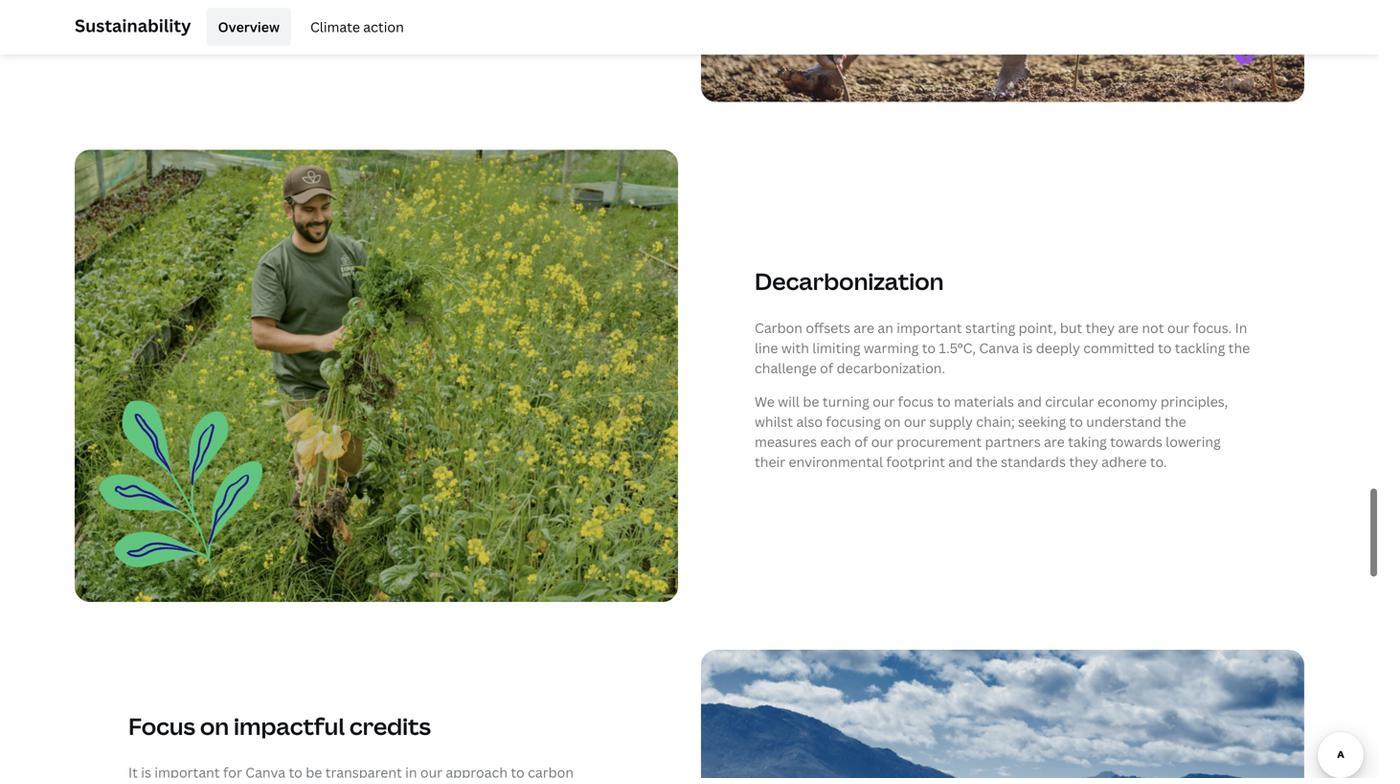Task type: locate. For each thing, give the bounding box(es) containing it.
1 vertical spatial on
[[200, 711, 229, 742]]

environmental
[[789, 453, 883, 471]]

the up lowering
[[1165, 413, 1187, 431]]

1 vertical spatial of
[[855, 433, 868, 451]]

and up seeking
[[1018, 393, 1042, 411]]

are
[[854, 319, 875, 337], [1119, 319, 1139, 337], [1044, 433, 1065, 451]]

offsets
[[806, 319, 851, 337]]

our down the focusing at the bottom of page
[[872, 433, 894, 451]]

tackling
[[1175, 339, 1226, 357]]

to
[[922, 339, 936, 357], [1158, 339, 1172, 357], [937, 393, 951, 411], [1070, 413, 1084, 431]]

are left an
[[854, 319, 875, 337]]

their
[[755, 453, 786, 471]]

on inside the "we will be turning our focus to materials and circular economy principles, whilst also focusing on our supply chain; seeking to understand the measures each of our procurement partners are taking towards lowering their environmental footprint and the standards they adhere to."
[[885, 413, 901, 431]]

focus
[[898, 393, 934, 411]]

our down focus
[[904, 413, 927, 431]]

0 vertical spatial they
[[1086, 319, 1115, 337]]

partners
[[985, 433, 1041, 451]]

they up the committed on the top right of page
[[1086, 319, 1115, 337]]

on
[[885, 413, 901, 431], [200, 711, 229, 742]]

the
[[1229, 339, 1251, 357], [1165, 413, 1187, 431], [977, 453, 998, 471]]

they down taking
[[1070, 453, 1099, 471]]

1 horizontal spatial on
[[885, 413, 901, 431]]

challenge
[[755, 359, 817, 377]]

procurement
[[897, 433, 982, 451]]

on down focus
[[885, 413, 901, 431]]

each
[[821, 433, 852, 451]]

0 vertical spatial and
[[1018, 393, 1042, 411]]

important
[[897, 319, 963, 337]]

focus on impactful credits
[[128, 711, 431, 742]]

0 vertical spatial of
[[820, 359, 834, 377]]

seeking
[[1019, 413, 1067, 431]]

are down seeking
[[1044, 433, 1065, 451]]

the down in on the top
[[1229, 339, 1251, 357]]

man harvesting plants image
[[75, 150, 678, 603]]

and down the procurement
[[949, 453, 973, 471]]

of inside carbon offsets are an important starting point, but they are not our focus. in line with limiting warming to 1.5°c, canva is deeply committed to tackling the challenge of decarbonization.
[[820, 359, 834, 377]]

on right focus
[[200, 711, 229, 742]]

point,
[[1019, 319, 1057, 337]]

1 horizontal spatial of
[[855, 433, 868, 451]]

they
[[1086, 319, 1115, 337], [1070, 453, 1099, 471]]

sustainability
[[75, 14, 191, 37]]

1 vertical spatial the
[[1165, 413, 1187, 431]]

measures
[[755, 433, 817, 451]]

canva
[[980, 339, 1020, 357]]

of inside the "we will be turning our focus to materials and circular economy principles, whilst also focusing on our supply chain; seeking to understand the measures each of our procurement partners are taking towards lowering their environmental footprint and the standards they adhere to."
[[855, 433, 868, 451]]

we will be turning our focus to materials and circular economy principles, whilst also focusing on our supply chain; seeking to understand the measures each of our procurement partners are taking towards lowering their environmental footprint and the standards they adhere to.
[[755, 393, 1229, 471]]

our right not
[[1168, 319, 1190, 337]]

our
[[1168, 319, 1190, 337], [873, 393, 895, 411], [904, 413, 927, 431], [872, 433, 894, 451]]

warming
[[864, 339, 919, 357]]

of down limiting
[[820, 359, 834, 377]]

footprint
[[887, 453, 946, 471]]

focus
[[128, 711, 195, 742]]

climate action link
[[299, 8, 416, 46]]

to down circular
[[1070, 413, 1084, 431]]

1 vertical spatial they
[[1070, 453, 1099, 471]]

limiting
[[813, 339, 861, 357]]

0 vertical spatial on
[[885, 413, 901, 431]]

0 horizontal spatial and
[[949, 453, 973, 471]]

of down the focusing at the bottom of page
[[855, 433, 868, 451]]

line
[[755, 339, 778, 357]]

the down the partners
[[977, 453, 998, 471]]

focusing
[[826, 413, 881, 431]]

1 horizontal spatial and
[[1018, 393, 1042, 411]]

standards
[[1001, 453, 1066, 471]]

0 horizontal spatial of
[[820, 359, 834, 377]]

of
[[820, 359, 834, 377], [855, 433, 868, 451]]

circular
[[1046, 393, 1095, 411]]

menu bar
[[199, 8, 416, 46]]

focus.
[[1193, 319, 1232, 337]]

overview
[[218, 18, 280, 36]]

will
[[778, 393, 800, 411]]

are up the committed on the top right of page
[[1119, 319, 1139, 337]]

not
[[1142, 319, 1165, 337]]

2 horizontal spatial the
[[1229, 339, 1251, 357]]

committed
[[1084, 339, 1155, 357]]

lowering
[[1166, 433, 1221, 451]]

they inside carbon offsets are an important starting point, but they are not our focus. in line with limiting warming to 1.5°c, canva is deeply committed to tackling the challenge of decarbonization.
[[1086, 319, 1115, 337]]

0 vertical spatial the
[[1229, 339, 1251, 357]]

they inside the "we will be turning our focus to materials and circular economy principles, whilst also focusing on our supply chain; seeking to understand the measures each of our procurement partners are taking towards lowering their environmental footprint and the standards they adhere to."
[[1070, 453, 1099, 471]]

with
[[782, 339, 810, 357]]

an
[[878, 319, 894, 337]]

but
[[1061, 319, 1083, 337]]

1 horizontal spatial are
[[1044, 433, 1065, 451]]

0 horizontal spatial the
[[977, 453, 998, 471]]

our inside carbon offsets are an important starting point, but they are not our focus. in line with limiting warming to 1.5°c, canva is deeply committed to tackling the challenge of decarbonization.
[[1168, 319, 1190, 337]]

and
[[1018, 393, 1042, 411], [949, 453, 973, 471]]

decarbonization
[[755, 266, 944, 297]]

0 horizontal spatial are
[[854, 319, 875, 337]]



Task type: describe. For each thing, give the bounding box(es) containing it.
carbon offsets are an important starting point, but they are not our focus. in line with limiting warming to 1.5°c, canva is deeply committed to tackling the challenge of decarbonization.
[[755, 319, 1251, 377]]

to down not
[[1158, 339, 1172, 357]]

decarbonization.
[[837, 359, 946, 377]]

whilst
[[755, 413, 793, 431]]

taking
[[1068, 433, 1107, 451]]

1 horizontal spatial the
[[1165, 413, 1187, 431]]

credits
[[350, 711, 431, 742]]

to up supply at the bottom right of page
[[937, 393, 951, 411]]

impactful
[[234, 711, 345, 742]]

action
[[363, 18, 404, 36]]

our left focus
[[873, 393, 895, 411]]

understand
[[1087, 413, 1162, 431]]

the inside carbon offsets are an important starting point, but they are not our focus. in line with limiting warming to 1.5°c, canva is deeply committed to tackling the challenge of decarbonization.
[[1229, 339, 1251, 357]]

economy
[[1098, 393, 1158, 411]]

0 horizontal spatial on
[[200, 711, 229, 742]]

1.5°c,
[[939, 339, 976, 357]]

to down important
[[922, 339, 936, 357]]

climate
[[310, 18, 360, 36]]

principles,
[[1161, 393, 1229, 411]]

2 vertical spatial the
[[977, 453, 998, 471]]

we
[[755, 393, 775, 411]]

be
[[803, 393, 820, 411]]

2 horizontal spatial are
[[1119, 319, 1139, 337]]

to.
[[1151, 453, 1168, 471]]

also
[[797, 413, 823, 431]]

towards
[[1111, 433, 1163, 451]]

supply
[[930, 413, 973, 431]]

overview link
[[207, 8, 291, 46]]

deeply
[[1036, 339, 1081, 357]]

chain;
[[977, 413, 1015, 431]]

adhere
[[1102, 453, 1147, 471]]

carbon
[[755, 319, 803, 337]]

1 vertical spatial and
[[949, 453, 973, 471]]

climate action
[[310, 18, 404, 36]]

materials
[[954, 393, 1015, 411]]

is
[[1023, 339, 1033, 357]]

in
[[1236, 319, 1248, 337]]

starting
[[966, 319, 1016, 337]]

turning
[[823, 393, 870, 411]]

are inside the "we will be turning our focus to materials and circular economy principles, whilst also focusing on our supply chain; seeking to understand the measures each of our procurement partners are taking towards lowering their environmental footprint and the standards they adhere to."
[[1044, 433, 1065, 451]]

menu bar containing overview
[[199, 8, 416, 46]]



Task type: vqa. For each thing, say whether or not it's contained in the screenshot.
committed
yes



